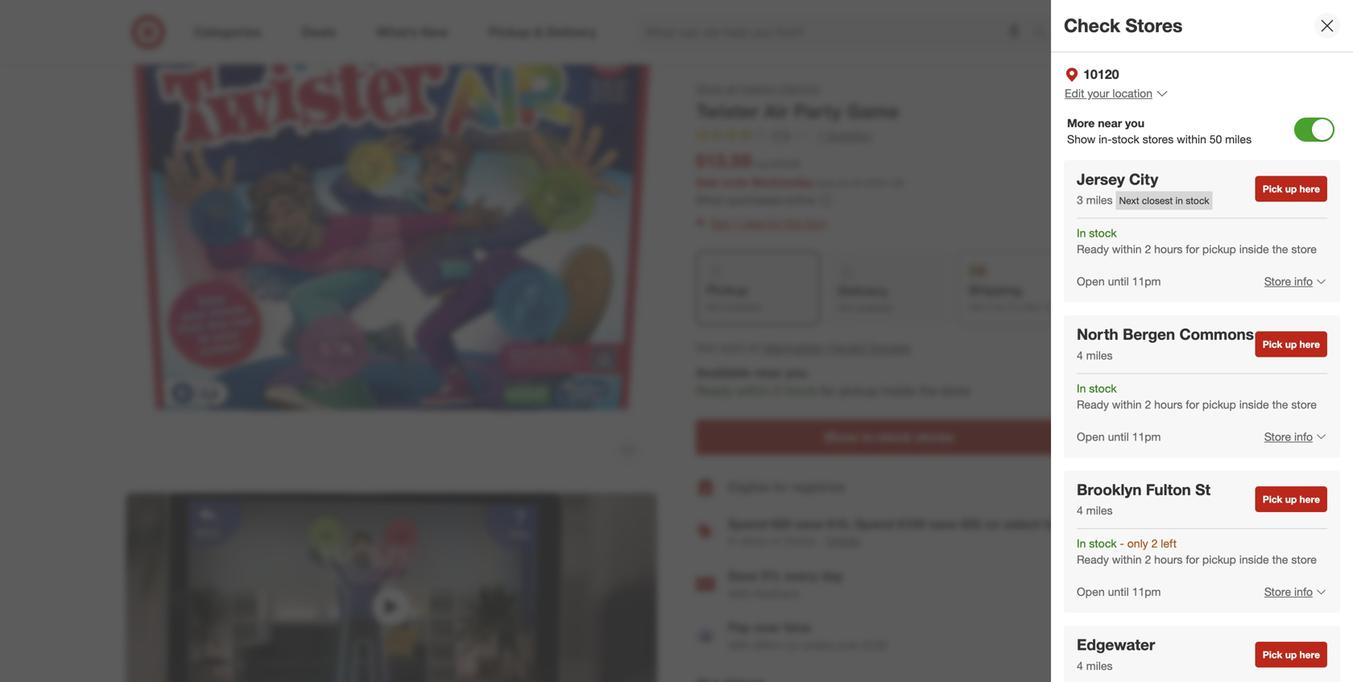 Task type: vqa. For each thing, say whether or not it's contained in the screenshot.
the right kids'
no



Task type: describe. For each thing, give the bounding box(es) containing it.
hours inside in stock - only 2 left ready within 2 hours for pickup inside the store
[[1155, 553, 1183, 567]]

pick for brooklyn fulton st
[[1263, 494, 1283, 506]]

hours down north bergen commons 4 miles
[[1155, 397, 1183, 412]]

affirm
[[754, 639, 784, 653]]

eligible for registries
[[728, 479, 845, 495]]

available near you ready within 2 hours for pickup inside the store
[[696, 365, 971, 399]]

deal
[[743, 216, 764, 230]]

only
[[1128, 537, 1149, 551]]

more
[[1068, 116, 1095, 130]]

miles inside more near you show in-stock stores within 50 miles
[[1226, 132, 1252, 146]]

details
[[826, 534, 861, 548]]

edit your location button
[[1064, 84, 1170, 102]]

20
[[868, 177, 879, 189]]

you for more near you
[[1126, 116, 1145, 130]]

pick for jersey city
[[1263, 183, 1283, 195]]

here for edgewater
[[1300, 649, 1321, 661]]

brooklyn fulton st 4 miles
[[1077, 480, 1211, 518]]

%
[[879, 177, 888, 189]]

store info button for brooklyn fulton st
[[1254, 574, 1328, 610]]

pay over time with affirm on orders over $100
[[728, 620, 887, 653]]

ends
[[722, 175, 748, 189]]

5%
[[761, 568, 781, 584]]

in for north
[[1077, 381, 1086, 395]]

add item button
[[1160, 475, 1228, 500]]

with inside save 5% every day with redcard
[[728, 587, 751, 601]]

pick up here button for edgewater
[[1256, 642, 1328, 668]]

-
[[1120, 537, 1125, 551]]

open until 11pm for jersey
[[1077, 274, 1161, 288]]

miles inside edgewater 4 miles
[[1087, 659, 1113, 673]]

on inside the pay over time with affirm on orders over $100
[[787, 639, 799, 653]]

ready down 3
[[1077, 242, 1109, 256]]

see 1 deal for this item link
[[696, 212, 1228, 235]]

pickup inside in stock - only 2 left ready within 2 hours for pickup inside the store
[[1203, 553, 1237, 567]]

pick up here for brooklyn fulton st
[[1263, 494, 1321, 506]]

within inside in stock - only 2 left ready within 2 hours for pickup inside the store
[[1112, 553, 1142, 567]]

$10,
[[827, 516, 851, 532]]

by
[[995, 301, 1005, 313]]

stock inside button
[[879, 429, 912, 445]]

more near you show in-stock stores within 50 miles
[[1068, 116, 1252, 146]]

$100 inside the pay over time with affirm on orders over $100
[[863, 639, 887, 653]]

get
[[969, 301, 984, 313]]

add item
[[1181, 481, 1221, 493]]

pick up here button for brooklyn fulton st
[[1256, 487, 1328, 513]]

the inside available near you ready within 2 hours for pickup inside the store
[[920, 383, 938, 399]]

this
[[784, 216, 802, 230]]

reg
[[754, 158, 768, 170]]

delivery
[[838, 283, 888, 299]]

edgewater 4 miles
[[1077, 636, 1156, 673]]

edit your location
[[1065, 86, 1153, 100]]

pick up here button for jersey city
[[1256, 176, 1328, 202]]

4 for brooklyn fulton st
[[1077, 504, 1083, 518]]

stock inside in stock - only 2 left ready within 2 hours for pickup inside the store
[[1090, 537, 1117, 551]]

jersey
[[1077, 170, 1125, 188]]

orders
[[803, 639, 835, 653]]

4 inside edgewater 4 miles
[[1077, 659, 1083, 673]]

registries
[[792, 479, 845, 495]]

miles inside brooklyn fulton st 4 miles
[[1087, 504, 1113, 518]]

1 question link
[[810, 126, 872, 145]]

all
[[726, 81, 737, 95]]

sale
[[696, 175, 719, 189]]

it
[[987, 301, 992, 313]]

until for jersey
[[1108, 274, 1129, 288]]

store info for north bergen commons
[[1265, 430, 1313, 444]]

stores inside more near you show in-stock stores within 50 miles
[[1143, 132, 1174, 146]]

pick up here for north bergen commons
[[1263, 338, 1321, 350]]

show in-stock stores button
[[696, 420, 1083, 455]]

location
[[1113, 86, 1153, 100]]

up for brooklyn fulton st
[[1286, 494, 1297, 506]]

until for brooklyn
[[1108, 585, 1129, 599]]

within down north bergen commons 4 miles
[[1112, 397, 1142, 412]]

info for brooklyn fulton st
[[1295, 585, 1313, 599]]

$13.59
[[696, 150, 752, 172]]

store info button for north bergen commons
[[1254, 419, 1328, 455]]

or
[[771, 534, 781, 548]]

wednesday
[[752, 175, 813, 189]]

for inside in stock - only 2 left ready within 2 hours for pickup inside the store
[[1186, 553, 1200, 567]]

$25
[[961, 516, 982, 532]]

open for brooklyn
[[1077, 585, 1105, 599]]

party
[[794, 100, 842, 122]]

spend $50 save $10, spend $100 save $25 on select toys link
[[728, 516, 1071, 532]]

edgewater
[[1077, 636, 1156, 654]]

in for jersey
[[1077, 226, 1086, 240]]

hours inside available near you ready within 2 hours for pickup inside the store
[[785, 383, 817, 399]]

stock inside more near you show in-stock stores within 50 miles
[[1112, 132, 1140, 146]]

276
[[772, 128, 791, 142]]

here for north bergen commons
[[1300, 338, 1321, 350]]

hasbro
[[740, 81, 777, 95]]

twister
[[696, 100, 759, 122]]

manhattan herald square button
[[763, 339, 911, 357]]

add
[[1181, 481, 1199, 493]]

for left this
[[768, 216, 781, 230]]

herald
[[828, 340, 866, 356]]

your
[[1088, 86, 1110, 100]]

pay
[[728, 620, 751, 636]]

purchased
[[729, 193, 782, 207]]

jersey city 3 miles next closest in stock
[[1077, 170, 1210, 207]]

online
[[784, 534, 816, 548]]

dec
[[1024, 301, 1041, 313]]

delivery not available
[[838, 283, 894, 314]]

redcard
[[754, 587, 799, 601]]

st
[[1196, 480, 1211, 499]]

pick up here for jersey city
[[1263, 183, 1321, 195]]

toys
[[1045, 516, 1071, 532]]

$13.59 reg $16.99 sale ends wednesday save $ 3.40 ( 20 % off )
[[696, 150, 904, 189]]

twister air party game, 2 of 17, play video image
[[126, 493, 657, 682]]

276 link
[[696, 126, 807, 146]]

within inside more near you show in-stock stores within 50 miles
[[1177, 132, 1207, 146]]

inside inside in stock - only 2 left ready within 2 hours for pickup inside the store
[[1240, 553, 1270, 567]]

in stock ready within 2 hours for pickup inside the store for city
[[1077, 226, 1317, 256]]

edit
[[1065, 86, 1085, 100]]

2 down only
[[1145, 553, 1152, 567]]

11pm for bergen
[[1133, 430, 1161, 444]]

save up online at right bottom
[[796, 516, 824, 532]]

day
[[821, 568, 843, 584]]

time
[[784, 620, 811, 636]]

when
[[696, 193, 725, 207]]

0 vertical spatial over
[[754, 620, 781, 636]]

2 for north
[[1145, 397, 1152, 412]]

3
[[1077, 193, 1083, 207]]

commons
[[1180, 325, 1254, 344]]

stock inside jersey city 3 miles next closest in stock
[[1186, 195, 1210, 207]]

1 question
[[817, 128, 872, 142]]

every
[[785, 568, 818, 584]]

off
[[890, 177, 902, 189]]

open for jersey
[[1077, 274, 1105, 288]]

show inside button
[[825, 429, 859, 445]]

on inside spend $50 save $10, spend $100 save $25 on select toys in-store or online ∙ details
[[985, 516, 1001, 532]]

up for jersey city
[[1286, 183, 1297, 195]]

for inside available near you ready within 2 hours for pickup inside the store
[[821, 383, 836, 399]]

in stock ready within 2 hours for pickup inside the store for bergen
[[1077, 381, 1317, 412]]

check stores
[[1064, 14, 1183, 37]]

see 1 deal for this item
[[711, 216, 827, 230]]

not sold at manhattan herald square
[[696, 340, 911, 356]]

store inside available near you ready within 2 hours for pickup inside the store
[[941, 383, 971, 399]]

store inside spend $50 save $10, spend $100 save $25 on select toys in-store or online ∙ details
[[742, 534, 767, 548]]

save for $13.59
[[816, 177, 836, 189]]

twister air party game, 1 of 17 image
[[126, 0, 657, 480]]

15
[[1044, 301, 1054, 313]]

details button
[[826, 533, 862, 550]]

∙
[[819, 534, 822, 548]]



Task type: locate. For each thing, give the bounding box(es) containing it.
until down -
[[1108, 585, 1129, 599]]

1 until from the top
[[1108, 274, 1129, 288]]

store info for jersey city
[[1265, 274, 1313, 288]]

2 for jersey
[[1145, 242, 1152, 256]]

near down at
[[755, 365, 782, 381]]

store
[[1292, 242, 1317, 256], [941, 383, 971, 399], [1292, 397, 1317, 412], [742, 534, 767, 548], [1292, 553, 1317, 567]]

online
[[785, 193, 816, 207]]

3 4 from the top
[[1077, 659, 1083, 673]]

1 down party
[[817, 128, 824, 142]]

ready inside available near you ready within 2 hours for pickup inside the store
[[696, 383, 733, 399]]

0 vertical spatial near
[[1098, 116, 1122, 130]]

here for jersey city
[[1300, 183, 1321, 195]]

3 store from the top
[[1265, 585, 1292, 599]]

11pm up fulton
[[1133, 430, 1161, 444]]

not down pickup on the right top of page
[[707, 301, 722, 313]]

in- down available near you ready within 2 hours for pickup inside the store
[[862, 429, 879, 445]]

2 vertical spatial until
[[1108, 585, 1129, 599]]

0 horizontal spatial on
[[787, 639, 799, 653]]

1 vertical spatial show
[[825, 429, 859, 445]]

1 vertical spatial open until 11pm
[[1077, 430, 1161, 444]]

1 vertical spatial in
[[1077, 381, 1086, 395]]

1 vertical spatial near
[[755, 365, 782, 381]]

1 vertical spatial with
[[728, 639, 751, 653]]

0 vertical spatial 11pm
[[1133, 274, 1161, 288]]

open up north
[[1077, 274, 1105, 288]]

2 until from the top
[[1108, 430, 1129, 444]]

show up registries
[[825, 429, 859, 445]]

1 store from the top
[[1265, 274, 1292, 288]]

you for available near you
[[786, 365, 808, 381]]

for
[[768, 216, 781, 230], [1186, 242, 1200, 256], [821, 383, 836, 399], [1186, 397, 1200, 412], [773, 479, 789, 495], [1186, 553, 1200, 567]]

0 vertical spatial until
[[1108, 274, 1129, 288]]

spend $50 save $10, spend $100 save $25 on select toys in-store or online ∙ details
[[728, 516, 1071, 548]]

1 4 from the top
[[1077, 348, 1083, 362]]

$100 right "orders"
[[863, 639, 887, 653]]

)
[[902, 177, 904, 189]]

3 here from the top
[[1300, 494, 1321, 506]]

0 horizontal spatial stores
[[916, 429, 954, 445]]

store for north bergen commons
[[1265, 430, 1292, 444]]

open
[[1077, 274, 1105, 288], [1077, 430, 1105, 444], [1077, 585, 1105, 599]]

eligible
[[728, 479, 770, 495]]

4 down edgewater
[[1077, 659, 1083, 673]]

with inside the pay over time with affirm on orders over $100
[[728, 639, 751, 653]]

show in-stock stores
[[825, 429, 954, 445]]

What can we help you find? suggestions appear below search field
[[636, 15, 1037, 50]]

until up north
[[1108, 274, 1129, 288]]

fulton
[[1146, 480, 1191, 499]]

2 vertical spatial 11pm
[[1133, 585, 1161, 599]]

1 vertical spatial store info button
[[1254, 419, 1328, 455]]

1 vertical spatial on
[[787, 639, 799, 653]]

2 in stock ready within 2 hours for pickup inside the store from the top
[[1077, 381, 1317, 412]]

2 vertical spatial info
[[1295, 585, 1313, 599]]

2 pick up here button from the top
[[1256, 331, 1328, 357]]

1 vertical spatial store
[[1265, 430, 1292, 444]]

miles down north
[[1087, 348, 1113, 362]]

select
[[1004, 516, 1041, 532]]

4 for north bergen commons
[[1077, 348, 1083, 362]]

1 pick up here button from the top
[[1256, 176, 1328, 202]]

pickup inside available near you ready within 2 hours for pickup inside the store
[[840, 383, 878, 399]]

2 vertical spatial store info
[[1265, 585, 1313, 599]]

1 vertical spatial 11pm
[[1133, 430, 1161, 444]]

in stock ready within 2 hours for pickup inside the store
[[1077, 226, 1317, 256], [1077, 381, 1317, 412]]

(
[[865, 177, 868, 189]]

available for pickup
[[725, 301, 762, 313]]

not left sold
[[696, 340, 717, 356]]

in- inside more near you show in-stock stores within 50 miles
[[1099, 132, 1112, 146]]

for down st
[[1186, 553, 1200, 567]]

4 inside brooklyn fulton st 4 miles
[[1077, 504, 1083, 518]]

for down jersey city 3 miles next closest in stock
[[1186, 242, 1200, 256]]

1 vertical spatial until
[[1108, 430, 1129, 444]]

inside inside available near you ready within 2 hours for pickup inside the store
[[882, 383, 916, 399]]

at
[[748, 340, 759, 356]]

for down manhattan herald square button
[[821, 383, 836, 399]]

near right the more
[[1098, 116, 1122, 130]]

11pm up the bergen
[[1133, 274, 1161, 288]]

2 inside available near you ready within 2 hours for pickup inside the store
[[774, 383, 781, 399]]

not for pickup
[[707, 301, 722, 313]]

see
[[711, 216, 730, 230]]

3 until from the top
[[1108, 585, 1129, 599]]

0 vertical spatial store info
[[1265, 274, 1313, 288]]

1 vertical spatial in stock ready within 2 hours for pickup inside the store
[[1077, 381, 1317, 412]]

4 pick from the top
[[1263, 649, 1283, 661]]

pick for north bergen commons
[[1263, 338, 1283, 350]]

game
[[847, 100, 899, 122]]

$16.99
[[771, 158, 800, 170]]

show inside more near you show in-stock stores within 50 miles
[[1068, 132, 1096, 146]]

3 open from the top
[[1077, 585, 1105, 599]]

3 pick up here button from the top
[[1256, 487, 1328, 513]]

available for delivery
[[857, 302, 894, 314]]

0 vertical spatial store
[[1265, 274, 1292, 288]]

available inside pickup not available
[[725, 301, 762, 313]]

near for within
[[755, 365, 782, 381]]

0 vertical spatial with
[[728, 587, 751, 601]]

within down available
[[736, 383, 770, 399]]

1 open from the top
[[1077, 274, 1105, 288]]

0 vertical spatial $100
[[898, 516, 926, 532]]

show down the more
[[1068, 132, 1096, 146]]

up
[[1286, 183, 1297, 195], [1286, 338, 1297, 350], [1286, 494, 1297, 506], [1286, 649, 1297, 661]]

1 vertical spatial you
[[786, 365, 808, 381]]

pick for edgewater
[[1263, 649, 1283, 661]]

bergen
[[1123, 325, 1176, 344]]

check stores dialog
[[1051, 0, 1354, 682]]

save left $
[[816, 177, 836, 189]]

$100 inside spend $50 save $10, spend $100 save $25 on select toys in-store or online ∙ details
[[898, 516, 926, 532]]

1 horizontal spatial available
[[857, 302, 894, 314]]

4 pick up here from the top
[[1263, 649, 1321, 661]]

2 pick up here from the top
[[1263, 338, 1321, 350]]

11pm
[[1133, 274, 1161, 288], [1133, 430, 1161, 444], [1133, 585, 1161, 599]]

4 down north
[[1077, 348, 1083, 362]]

open up brooklyn
[[1077, 430, 1105, 444]]

open until 11pm up north
[[1077, 274, 1161, 288]]

4 up from the top
[[1286, 649, 1297, 661]]

you down manhattan
[[786, 365, 808, 381]]

up for north bergen commons
[[1286, 338, 1297, 350]]

open until 11pm for brooklyn
[[1077, 585, 1161, 599]]

miles right 3
[[1087, 193, 1113, 207]]

2 pick from the top
[[1263, 338, 1283, 350]]

0 vertical spatial open until 11pm
[[1077, 274, 1161, 288]]

spend up the in-
[[728, 516, 768, 532]]

0 horizontal spatial near
[[755, 365, 782, 381]]

0 vertical spatial in
[[1077, 226, 1086, 240]]

3 pick from the top
[[1263, 494, 1283, 506]]

1 vertical spatial stores
[[916, 429, 954, 445]]

inside
[[1240, 242, 1270, 256], [882, 383, 916, 399], [1240, 397, 1270, 412], [1240, 553, 1270, 567]]

3 in from the top
[[1077, 537, 1086, 551]]

item right add
[[1202, 481, 1221, 493]]

store info button
[[1254, 264, 1328, 299], [1254, 419, 1328, 455], [1254, 574, 1328, 610]]

within left 50
[[1177, 132, 1207, 146]]

0 vertical spatial 1
[[817, 128, 824, 142]]

1 horizontal spatial item
[[1202, 481, 1221, 493]]

1 pick from the top
[[1263, 183, 1283, 195]]

up for edgewater
[[1286, 649, 1297, 661]]

store info button for jersey city
[[1254, 264, 1328, 299]]

3 11pm from the top
[[1133, 585, 1161, 599]]

1 vertical spatial $100
[[863, 639, 887, 653]]

available down delivery
[[857, 302, 894, 314]]

open for north
[[1077, 430, 1105, 444]]

in down north
[[1077, 381, 1086, 395]]

save 5% every day with redcard
[[728, 568, 843, 601]]

1 horizontal spatial 1
[[817, 128, 824, 142]]

ready down brooklyn
[[1077, 553, 1109, 567]]

2 up from the top
[[1286, 338, 1297, 350]]

2 open until 11pm from the top
[[1077, 430, 1161, 444]]

not inside delivery not available
[[838, 302, 854, 314]]

0 vertical spatial you
[[1126, 116, 1145, 130]]

1 vertical spatial in-
[[862, 429, 879, 445]]

ready down available
[[696, 383, 733, 399]]

ready inside in stock - only 2 left ready within 2 hours for pickup inside the store
[[1077, 553, 1109, 567]]

0 vertical spatial in-
[[1099, 132, 1112, 146]]

1 with from the top
[[728, 587, 751, 601]]

check
[[1064, 14, 1121, 37]]

closest
[[1142, 195, 1173, 207]]

2 vertical spatial 4
[[1077, 659, 1083, 673]]

1 horizontal spatial on
[[985, 516, 1001, 532]]

1 open until 11pm from the top
[[1077, 274, 1161, 288]]

2 vertical spatial in
[[1077, 537, 1086, 551]]

open until 11pm up brooklyn
[[1077, 430, 1161, 444]]

0 vertical spatial info
[[1295, 274, 1313, 288]]

0 horizontal spatial available
[[725, 301, 762, 313]]

1 pick up here from the top
[[1263, 183, 1321, 195]]

1 vertical spatial 4
[[1077, 504, 1083, 518]]

0 horizontal spatial 1
[[734, 216, 740, 230]]

2 vertical spatial store info button
[[1254, 574, 1328, 610]]

over
[[754, 620, 781, 636], [838, 639, 860, 653]]

10120
[[1084, 66, 1119, 82]]

info for jersey city
[[1295, 274, 1313, 288]]

for right "eligible"
[[773, 479, 789, 495]]

3 up from the top
[[1286, 494, 1297, 506]]

air
[[764, 100, 789, 122]]

in stock - only 2 left ready within 2 hours for pickup inside the store
[[1077, 537, 1317, 567]]

near inside available near you ready within 2 hours for pickup inside the store
[[755, 365, 782, 381]]

2 vertical spatial store
[[1265, 585, 1292, 599]]

0 vertical spatial stores
[[1143, 132, 1174, 146]]

$50
[[771, 516, 792, 532]]

1 vertical spatial store info
[[1265, 430, 1313, 444]]

with down pay
[[728, 639, 751, 653]]

shop
[[696, 81, 723, 95]]

item inside button
[[1202, 481, 1221, 493]]

near for in-
[[1098, 116, 1122, 130]]

ready down north
[[1077, 397, 1109, 412]]

fri,
[[1008, 301, 1021, 313]]

on right the $25 at the bottom right of page
[[985, 516, 1001, 532]]

pick up here for edgewater
[[1263, 649, 1321, 661]]

0 horizontal spatial you
[[786, 365, 808, 381]]

1 right see
[[734, 216, 740, 230]]

1 horizontal spatial over
[[838, 639, 860, 653]]

sold
[[720, 340, 745, 356]]

not inside pickup not available
[[707, 301, 722, 313]]

store for jersey city
[[1265, 274, 1292, 288]]

save inside $13.59 reg $16.99 sale ends wednesday save $ 3.40 ( 20 % off )
[[816, 177, 836, 189]]

0 horizontal spatial spend
[[728, 516, 768, 532]]

until
[[1108, 274, 1129, 288], [1108, 430, 1129, 444], [1108, 585, 1129, 599]]

4 pick up here button from the top
[[1256, 642, 1328, 668]]

3 pick up here from the top
[[1263, 494, 1321, 506]]

1 info from the top
[[1295, 274, 1313, 288]]

0 vertical spatial show
[[1068, 132, 1096, 146]]

on
[[985, 516, 1001, 532], [787, 639, 799, 653]]

in-
[[1099, 132, 1112, 146], [862, 429, 879, 445]]

available inside delivery not available
[[857, 302, 894, 314]]

pick up here button for north bergen commons
[[1256, 331, 1328, 357]]

1 horizontal spatial spend
[[855, 516, 894, 532]]

save left the $25 at the bottom right of page
[[929, 516, 958, 532]]

hours down left
[[1155, 553, 1183, 567]]

miles down brooklyn
[[1087, 504, 1113, 518]]

1 vertical spatial open
[[1077, 430, 1105, 444]]

city
[[1130, 170, 1159, 188]]

0 vertical spatial on
[[985, 516, 1001, 532]]

over right "orders"
[[838, 639, 860, 653]]

north
[[1077, 325, 1119, 344]]

in-
[[728, 534, 742, 548]]

1 store info from the top
[[1265, 274, 1313, 288]]

1 horizontal spatial $100
[[898, 516, 926, 532]]

1 horizontal spatial stores
[[1143, 132, 1174, 146]]

2 in from the top
[[1077, 381, 1086, 395]]

2 spend from the left
[[855, 516, 894, 532]]

open until 11pm for north
[[1077, 430, 1161, 444]]

miles right 50
[[1226, 132, 1252, 146]]

11pm for city
[[1133, 274, 1161, 288]]

open until 11pm down -
[[1077, 585, 1161, 599]]

2 open from the top
[[1077, 430, 1105, 444]]

0 vertical spatial item
[[805, 216, 827, 230]]

stores inside button
[[916, 429, 954, 445]]

2 info from the top
[[1295, 430, 1313, 444]]

hours down not sold at manhattan herald square
[[785, 383, 817, 399]]

50
[[1210, 132, 1223, 146]]

1 horizontal spatial you
[[1126, 116, 1145, 130]]

1 horizontal spatial near
[[1098, 116, 1122, 130]]

question
[[827, 128, 872, 142]]

spend right $10,
[[855, 516, 894, 532]]

here for brooklyn fulton st
[[1300, 494, 1321, 506]]

$
[[839, 177, 844, 189]]

you inside more near you show in-stock stores within 50 miles
[[1126, 116, 1145, 130]]

on down time
[[787, 639, 799, 653]]

1 horizontal spatial show
[[1068, 132, 1096, 146]]

2 down north bergen commons 4 miles
[[1145, 397, 1152, 412]]

you down location
[[1126, 116, 1145, 130]]

in- inside button
[[862, 429, 879, 445]]

near inside more near you show in-stock stores within 50 miles
[[1098, 116, 1122, 130]]

2 store info from the top
[[1265, 430, 1313, 444]]

you inside available near you ready within 2 hours for pickup inside the store
[[786, 365, 808, 381]]

1 here from the top
[[1300, 183, 1321, 195]]

within inside available near you ready within 2 hours for pickup inside the store
[[736, 383, 770, 399]]

0 vertical spatial store info button
[[1254, 264, 1328, 299]]

1 11pm from the top
[[1133, 274, 1161, 288]]

3.40
[[844, 177, 862, 189]]

not down delivery
[[838, 302, 854, 314]]

$100 left the $25 at the bottom right of page
[[898, 516, 926, 532]]

north bergen commons 4 miles
[[1077, 325, 1254, 362]]

pick
[[1263, 183, 1283, 195], [1263, 338, 1283, 350], [1263, 494, 1283, 506], [1263, 649, 1283, 661]]

info
[[1295, 274, 1313, 288], [1295, 430, 1313, 444], [1295, 585, 1313, 599]]

open up edgewater
[[1077, 585, 1105, 599]]

info for north bergen commons
[[1295, 430, 1313, 444]]

2 for brooklyn
[[1152, 537, 1158, 551]]

1 horizontal spatial in-
[[1099, 132, 1112, 146]]

2 store info button from the top
[[1254, 419, 1328, 455]]

$100
[[898, 516, 926, 532], [863, 639, 887, 653]]

hours
[[1155, 242, 1183, 256], [785, 383, 817, 399], [1155, 397, 1183, 412], [1155, 553, 1183, 567]]

0 horizontal spatial $100
[[863, 639, 887, 653]]

item right this
[[805, 216, 827, 230]]

not
[[707, 301, 722, 313], [838, 302, 854, 314], [696, 340, 717, 356]]

2 4 from the top
[[1077, 504, 1083, 518]]

save for spend
[[929, 516, 958, 532]]

within down -
[[1112, 553, 1142, 567]]

1 in from the top
[[1077, 226, 1086, 240]]

2 down closest
[[1145, 242, 1152, 256]]

2
[[1145, 242, 1152, 256], [774, 383, 781, 399], [1145, 397, 1152, 412], [1152, 537, 1158, 551], [1145, 553, 1152, 567]]

2 with from the top
[[728, 639, 751, 653]]

in- up jersey
[[1099, 132, 1112, 146]]

in stock ready within 2 hours for pickup inside the store down in
[[1077, 226, 1317, 256]]

store for brooklyn fulton st
[[1265, 585, 1292, 599]]

in left -
[[1077, 537, 1086, 551]]

until for north
[[1108, 430, 1129, 444]]

with down save
[[728, 587, 751, 601]]

11pm down only
[[1133, 585, 1161, 599]]

in
[[1176, 195, 1183, 207]]

2 11pm from the top
[[1133, 430, 1161, 444]]

0 vertical spatial in stock ready within 2 hours for pickup inside the store
[[1077, 226, 1317, 256]]

square
[[870, 340, 911, 356]]

brooklyn
[[1077, 480, 1142, 499]]

within down next
[[1112, 242, 1142, 256]]

available
[[696, 365, 751, 381]]

in inside in stock - only 2 left ready within 2 hours for pickup inside the store
[[1077, 537, 1086, 551]]

0 vertical spatial open
[[1077, 274, 1105, 288]]

3 info from the top
[[1295, 585, 1313, 599]]

1 up from the top
[[1286, 183, 1297, 195]]

hours down in
[[1155, 242, 1183, 256]]

in for brooklyn
[[1077, 537, 1086, 551]]

0 horizontal spatial in-
[[862, 429, 879, 445]]

the inside in stock - only 2 left ready within 2 hours for pickup inside the store
[[1273, 553, 1289, 567]]

store inside in stock - only 2 left ready within 2 hours for pickup inside the store
[[1292, 553, 1317, 567]]

3 store info button from the top
[[1254, 574, 1328, 610]]

4 here from the top
[[1300, 649, 1321, 661]]

in down 3
[[1077, 226, 1086, 240]]

available
[[725, 301, 762, 313], [857, 302, 894, 314]]

available down pickup on the right top of page
[[725, 301, 762, 313]]

1 store info button from the top
[[1254, 264, 1328, 299]]

0 vertical spatial 4
[[1077, 348, 1083, 362]]

1 spend from the left
[[728, 516, 768, 532]]

1 vertical spatial item
[[1202, 481, 1221, 493]]

1 vertical spatial over
[[838, 639, 860, 653]]

over up affirm
[[754, 620, 781, 636]]

2 store from the top
[[1265, 430, 1292, 444]]

3 open until 11pm from the top
[[1077, 585, 1161, 599]]

miles inside jersey city 3 miles next closest in stock
[[1087, 193, 1113, 207]]

in
[[1077, 226, 1086, 240], [1077, 381, 1086, 395], [1077, 537, 1086, 551]]

not for delivery
[[838, 302, 854, 314]]

3 store info from the top
[[1265, 585, 1313, 599]]

in stock ready within 2 hours for pickup inside the store down north bergen commons 4 miles
[[1077, 381, 1317, 412]]

11pm for fulton
[[1133, 585, 1161, 599]]

1 vertical spatial 1
[[734, 216, 740, 230]]

until up brooklyn
[[1108, 430, 1129, 444]]

show
[[1068, 132, 1096, 146], [825, 429, 859, 445]]

2 vertical spatial open until 11pm
[[1077, 585, 1161, 599]]

the
[[1273, 242, 1289, 256], [920, 383, 938, 399], [1273, 397, 1289, 412], [1273, 553, 1289, 567]]

shop all hasbro gaming twister air party game
[[696, 81, 899, 122]]

2 down manhattan
[[774, 383, 781, 399]]

stock
[[1112, 132, 1140, 146], [1186, 195, 1210, 207], [1090, 226, 1117, 240], [1090, 381, 1117, 395], [879, 429, 912, 445], [1090, 537, 1117, 551]]

for down north bergen commons 4 miles
[[1186, 397, 1200, 412]]

4 inside north bergen commons 4 miles
[[1077, 348, 1083, 362]]

2 here from the top
[[1300, 338, 1321, 350]]

miles down edgewater
[[1087, 659, 1113, 673]]

0 horizontal spatial item
[[805, 216, 827, 230]]

2 vertical spatial open
[[1077, 585, 1105, 599]]

pickup
[[707, 282, 748, 298]]

4 right toys
[[1077, 504, 1083, 518]]

2 left left
[[1152, 537, 1158, 551]]

0 horizontal spatial show
[[825, 429, 859, 445]]

0 horizontal spatial over
[[754, 620, 781, 636]]

shipping
[[969, 282, 1022, 298]]

store info for brooklyn fulton st
[[1265, 585, 1313, 599]]

miles inside north bergen commons 4 miles
[[1087, 348, 1113, 362]]

1 vertical spatial info
[[1295, 430, 1313, 444]]

1 in stock ready within 2 hours for pickup inside the store from the top
[[1077, 226, 1317, 256]]

pick up here
[[1263, 183, 1321, 195], [1263, 338, 1321, 350], [1263, 494, 1321, 506], [1263, 649, 1321, 661]]

manhattan
[[763, 340, 825, 356]]



